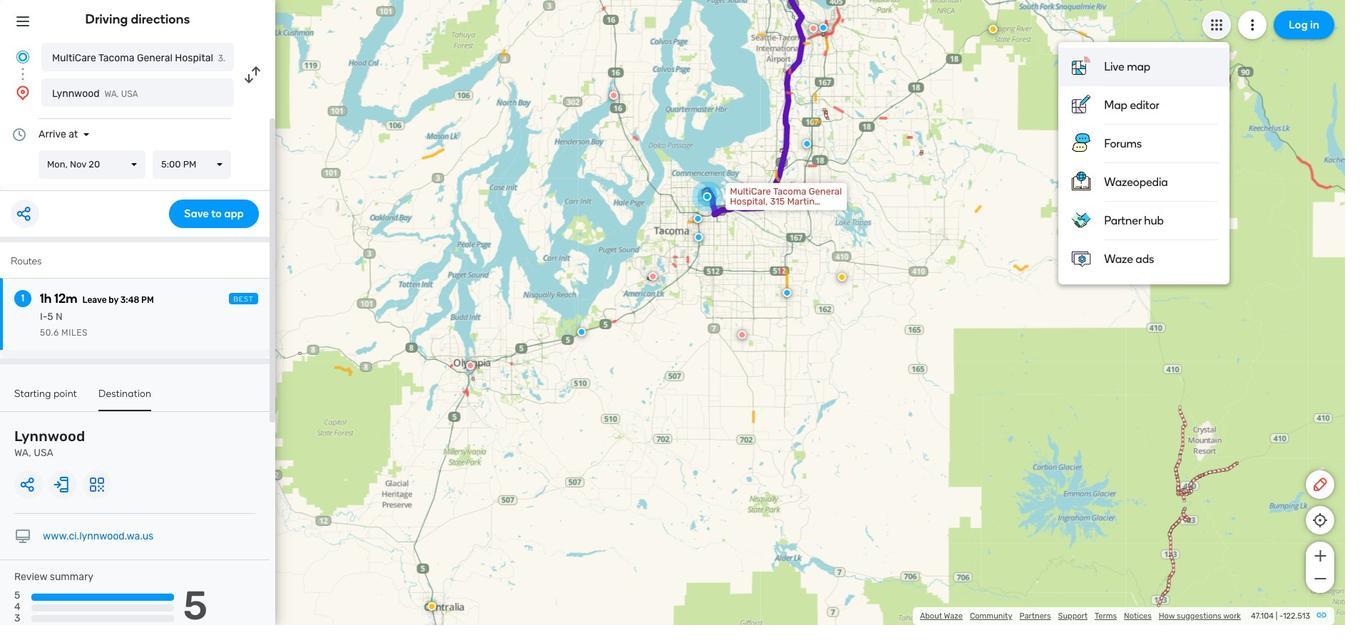 Task type: vqa. For each thing, say whether or not it's contained in the screenshot.
Arrive at
yes



Task type: locate. For each thing, give the bounding box(es) containing it.
hazard image
[[989, 25, 998, 33], [428, 603, 436, 611]]

0 vertical spatial police image
[[819, 23, 828, 32]]

1 vertical spatial hazard image
[[428, 603, 436, 611]]

mon, nov 20 list box
[[39, 151, 146, 179]]

destination button
[[98, 388, 151, 412]]

1 vertical spatial usa
[[34, 447, 53, 459]]

1 horizontal spatial road closed image
[[649, 272, 657, 281]]

location image
[[14, 84, 31, 101]]

clock image
[[11, 126, 28, 143]]

1 vertical spatial wa,
[[14, 447, 31, 459]]

2 horizontal spatial police image
[[803, 140, 812, 148]]

partners link
[[1020, 612, 1051, 621]]

at
[[69, 128, 78, 141]]

i-5 n 50.6 miles
[[40, 311, 88, 338]]

0 horizontal spatial road closed image
[[610, 91, 618, 100]]

1 vertical spatial police image
[[783, 289, 792, 297]]

0 vertical spatial lynnwood
[[52, 88, 100, 100]]

terms link
[[1095, 612, 1117, 621]]

hazard image
[[838, 273, 847, 282]]

pm right 3:48
[[141, 295, 154, 305]]

multicare
[[52, 52, 96, 64]]

0 vertical spatial usa
[[121, 89, 138, 99]]

5 4 3
[[14, 590, 20, 625]]

lynnwood down multicare
[[52, 88, 100, 100]]

0 vertical spatial pm
[[183, 159, 197, 170]]

notices
[[1124, 612, 1152, 621]]

link image
[[1316, 610, 1328, 621]]

0 vertical spatial hazard image
[[989, 25, 998, 33]]

starting point
[[14, 388, 77, 400]]

general
[[137, 52, 173, 64]]

usa down starting point button
[[34, 447, 53, 459]]

1 horizontal spatial usa
[[121, 89, 138, 99]]

terms
[[1095, 612, 1117, 621]]

miles
[[61, 328, 88, 338]]

2 vertical spatial police image
[[578, 328, 586, 337]]

1 vertical spatial road closed image
[[610, 91, 618, 100]]

1 horizontal spatial police image
[[783, 289, 792, 297]]

lynnwood wa, usa down multicare
[[52, 88, 138, 100]]

starting point button
[[14, 388, 77, 410]]

www.ci.lynnwood.wa.us link
[[43, 531, 154, 543]]

usa
[[121, 89, 138, 99], [34, 447, 53, 459]]

road closed image
[[649, 272, 657, 281], [466, 362, 475, 370]]

pm
[[183, 159, 197, 170], [141, 295, 154, 305]]

lynnwood wa, usa down starting point button
[[14, 428, 85, 459]]

0 horizontal spatial hazard image
[[428, 603, 436, 611]]

0 horizontal spatial usa
[[34, 447, 53, 459]]

i-
[[40, 311, 47, 323]]

2 horizontal spatial road closed image
[[809, 24, 818, 33]]

lynnwood wa, usa
[[52, 88, 138, 100], [14, 428, 85, 459]]

1 vertical spatial 5
[[14, 590, 20, 602]]

1 vertical spatial lynnwood wa, usa
[[14, 428, 85, 459]]

www.ci.lynnwood.wa.us
[[43, 531, 154, 543]]

47.104 | -122.513
[[1251, 612, 1311, 621]]

police image
[[803, 140, 812, 148], [783, 289, 792, 297], [578, 328, 586, 337]]

0 horizontal spatial road closed image
[[466, 362, 475, 370]]

47.104
[[1251, 612, 1274, 621]]

wa, down "tacoma" on the top of the page
[[105, 89, 119, 99]]

n
[[56, 311, 63, 323]]

lynnwood
[[52, 88, 100, 100], [14, 428, 85, 445]]

1 horizontal spatial wa,
[[105, 89, 119, 99]]

work
[[1224, 612, 1241, 621]]

5 left n
[[47, 311, 53, 323]]

about waze link
[[920, 612, 963, 621]]

0 vertical spatial road closed image
[[649, 272, 657, 281]]

review
[[14, 571, 47, 584]]

0 horizontal spatial 5
[[14, 590, 20, 602]]

wa,
[[105, 89, 119, 99], [14, 447, 31, 459]]

by
[[109, 295, 118, 305]]

4
[[14, 602, 20, 614]]

community
[[970, 612, 1013, 621]]

5 up '3'
[[14, 590, 20, 602]]

mon, nov 20
[[47, 159, 100, 170]]

2 vertical spatial road closed image
[[738, 331, 747, 339]]

summary
[[50, 571, 93, 584]]

0 vertical spatial wa,
[[105, 89, 119, 99]]

usa down multicare tacoma general hospital
[[121, 89, 138, 99]]

wa, down starting point button
[[14, 447, 31, 459]]

3
[[14, 613, 20, 625]]

5
[[47, 311, 53, 323], [14, 590, 20, 602]]

0 vertical spatial 5
[[47, 311, 53, 323]]

leave
[[82, 295, 107, 305]]

road closed image
[[809, 24, 818, 33], [610, 91, 618, 100], [738, 331, 747, 339]]

police image
[[819, 23, 828, 32], [694, 215, 702, 223], [695, 233, 703, 242]]

5 inside i-5 n 50.6 miles
[[47, 311, 53, 323]]

about
[[920, 612, 942, 621]]

pm right 5:00
[[183, 159, 197, 170]]

pm inside 1h 12m leave by 3:48 pm
[[141, 295, 154, 305]]

1 horizontal spatial 5
[[47, 311, 53, 323]]

1 vertical spatial pm
[[141, 295, 154, 305]]

lynnwood down starting point button
[[14, 428, 85, 445]]

how suggestions work link
[[1159, 612, 1241, 621]]

review summary
[[14, 571, 93, 584]]

0 horizontal spatial pm
[[141, 295, 154, 305]]

tacoma
[[98, 52, 134, 64]]

mon,
[[47, 159, 68, 170]]

2 vertical spatial police image
[[695, 233, 703, 242]]

1 horizontal spatial pm
[[183, 159, 197, 170]]



Task type: describe. For each thing, give the bounding box(es) containing it.
starting
[[14, 388, 51, 400]]

1 vertical spatial road closed image
[[466, 362, 475, 370]]

driving directions
[[85, 11, 190, 27]]

0 horizontal spatial police image
[[578, 328, 586, 337]]

waze
[[944, 612, 963, 621]]

about waze community partners support terms notices how suggestions work
[[920, 612, 1241, 621]]

1h
[[40, 291, 52, 307]]

5:00 pm list box
[[153, 151, 231, 179]]

suggestions
[[1177, 612, 1222, 621]]

hospital
[[175, 52, 213, 64]]

122.513
[[1283, 612, 1311, 621]]

5:00 pm
[[161, 159, 197, 170]]

support
[[1058, 612, 1088, 621]]

partners
[[1020, 612, 1051, 621]]

50.6
[[40, 328, 59, 338]]

directions
[[131, 11, 190, 27]]

pm inside list box
[[183, 159, 197, 170]]

notices link
[[1124, 612, 1152, 621]]

1 vertical spatial police image
[[694, 215, 702, 223]]

point
[[54, 388, 77, 400]]

driving
[[85, 11, 128, 27]]

|
[[1276, 612, 1278, 621]]

zoom out image
[[1312, 571, 1329, 588]]

-
[[1280, 612, 1283, 621]]

1 horizontal spatial road closed image
[[738, 331, 747, 339]]

zoom in image
[[1312, 548, 1329, 565]]

5:00
[[161, 159, 181, 170]]

1
[[21, 293, 24, 305]]

0 horizontal spatial wa,
[[14, 447, 31, 459]]

multicare tacoma general hospital
[[52, 52, 213, 64]]

nov
[[70, 159, 86, 170]]

0 vertical spatial road closed image
[[809, 24, 818, 33]]

support link
[[1058, 612, 1088, 621]]

multicare tacoma general hospital button
[[41, 43, 234, 71]]

0 vertical spatial lynnwood wa, usa
[[52, 88, 138, 100]]

0 vertical spatial police image
[[803, 140, 812, 148]]

pencil image
[[1312, 477, 1329, 494]]

computer image
[[14, 529, 31, 546]]

destination
[[98, 388, 151, 400]]

best
[[233, 295, 254, 304]]

1 vertical spatial lynnwood
[[14, 428, 85, 445]]

1h 12m leave by 3:48 pm
[[40, 291, 154, 307]]

1 horizontal spatial hazard image
[[989, 25, 998, 33]]

community link
[[970, 612, 1013, 621]]

arrive
[[39, 128, 66, 141]]

arrive at
[[39, 128, 78, 141]]

20
[[89, 159, 100, 170]]

5 inside 5 4 3
[[14, 590, 20, 602]]

routes
[[11, 255, 42, 268]]

3:48
[[120, 295, 139, 305]]

12m
[[54, 291, 77, 307]]

current location image
[[14, 49, 31, 66]]

how
[[1159, 612, 1175, 621]]



